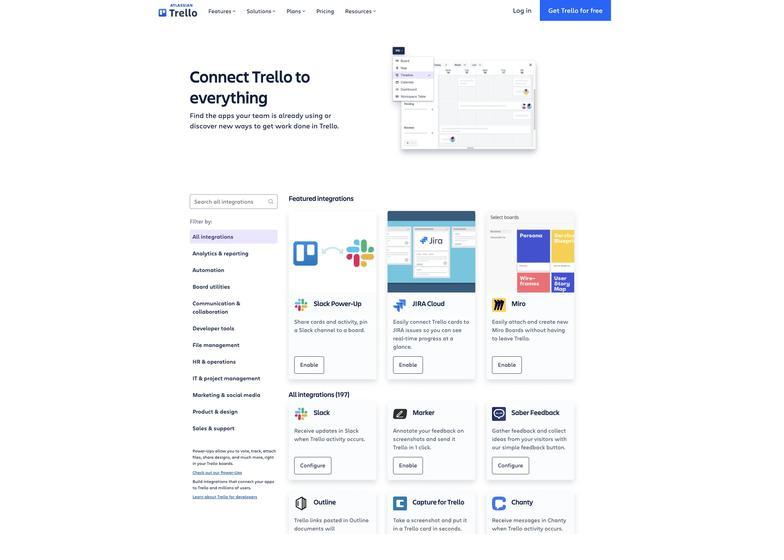 Task type: locate. For each thing, give the bounding box(es) containing it.
receive updates in slack when trello activity occurs.
[[294, 427, 365, 443]]

it inside annotate your feedback on screenshots and send it trello in 1 click.
[[452, 435, 456, 443]]

will
[[325, 525, 335, 532]]

0 vertical spatial jira
[[413, 299, 426, 308]]

0 horizontal spatial apps
[[218, 111, 235, 120]]

0 vertical spatial trello.
[[320, 121, 339, 131]]

and up click.
[[426, 435, 437, 443]]

apps right the
[[218, 111, 235, 120]]

a
[[294, 326, 298, 333], [344, 326, 347, 333], [450, 335, 454, 342], [407, 516, 410, 524], [400, 525, 403, 532]]

in down files,
[[193, 461, 196, 466]]

when inside receive messages in chanty when trello activity occurs.
[[492, 525, 507, 532]]

done
[[294, 121, 310, 131]]

new inside easily attach and create new miro boards without having to leave trello.
[[557, 318, 569, 325]]

chanty inside receive messages in chanty when trello activity occurs.
[[548, 516, 567, 524]]

occurs.
[[347, 435, 365, 443], [545, 525, 563, 532]]

miro up boards
[[512, 299, 526, 308]]

1 horizontal spatial ups
[[235, 470, 242, 475]]

enable down the glance.
[[399, 361, 417, 368]]

1 horizontal spatial it
[[464, 516, 467, 524]]

it
[[452, 435, 456, 443], [464, 516, 467, 524]]

you right so
[[431, 326, 441, 333]]

a down take
[[400, 525, 403, 532]]

cards up see
[[448, 318, 463, 325]]

0 horizontal spatial our
[[213, 470, 220, 475]]

0 horizontal spatial miro
[[492, 326, 504, 333]]

support
[[214, 425, 235, 432]]

easily up boards
[[492, 318, 508, 325]]

your up ways at the left top of the page
[[236, 111, 251, 120]]

in right messages
[[542, 516, 547, 524]]

filter
[[190, 218, 203, 225]]

1 vertical spatial new
[[557, 318, 569, 325]]

2 easily from the left
[[492, 318, 508, 325]]

enable up all integrations 197
[[300, 361, 318, 368]]

1 vertical spatial outline
[[350, 516, 369, 524]]

connect inside power-ups allow you to vote, track, attach files, share designs, and much more, right in your trello boards. check out our power-ups build integrations that connect your apps to trello and millions of users. learn about trello for developers
[[238, 479, 254, 484]]

capture for trello
[[413, 497, 465, 507]]

& down board utilities "link"
[[236, 300, 240, 307]]

1 horizontal spatial configure
[[498, 462, 523, 469]]

your right from
[[522, 435, 533, 443]]

attach
[[509, 318, 526, 325], [263, 448, 276, 454]]

1 horizontal spatial activity
[[524, 525, 544, 532]]

easily up issues
[[393, 318, 409, 325]]

management up operations
[[204, 341, 240, 349]]

chanty up messages
[[512, 497, 533, 507]]

2 configure from the left
[[498, 462, 523, 469]]

1 vertical spatial attach
[[263, 448, 276, 454]]

& left design at bottom left
[[215, 408, 219, 416]]

a down share
[[294, 326, 298, 333]]

slack down all integrations 197
[[314, 408, 330, 417]]

your up click.
[[419, 427, 431, 434]]

sales
[[193, 425, 207, 432]]

and left much
[[232, 454, 240, 460]]

chanty right messages
[[548, 516, 567, 524]]

1 horizontal spatial apps
[[265, 479, 274, 484]]

0 horizontal spatial easily
[[393, 318, 409, 325]]

0 vertical spatial receive
[[294, 427, 314, 434]]

outline inside trello links pasted in outline documents will automatically expand
[[350, 516, 369, 524]]

0 horizontal spatial power-
[[193, 448, 207, 454]]

occurs. inside receive updates in slack when trello activity occurs.
[[347, 435, 365, 443]]

to inside share cards and activity, pin a slack channel to a board.
[[337, 326, 342, 333]]

1 vertical spatial you
[[227, 448, 234, 454]]

activity for chanty
[[524, 525, 544, 532]]

all integrations link
[[190, 230, 278, 244]]

apps down right
[[265, 479, 274, 484]]

power- up files,
[[193, 448, 207, 454]]

and up channel
[[327, 318, 337, 325]]

1 vertical spatial miro
[[492, 326, 504, 333]]

and inside gather feedback and collect ideas from your visitors with our simple feedback button.
[[537, 427, 547, 434]]

2 cards from the left
[[448, 318, 463, 325]]

trello
[[562, 6, 579, 14], [252, 65, 293, 87], [432, 318, 447, 325], [311, 435, 325, 443], [393, 444, 408, 451], [207, 461, 218, 466], [198, 485, 209, 491], [217, 494, 228, 500], [448, 497, 465, 507], [294, 516, 309, 524], [404, 525, 419, 532], [508, 525, 523, 532]]

power-
[[331, 299, 353, 308], [193, 448, 207, 454], [221, 470, 235, 475]]

product
[[193, 408, 213, 416]]

0 horizontal spatial all
[[193, 233, 200, 241]]

0 horizontal spatial receive
[[294, 427, 314, 434]]

1 horizontal spatial miro
[[512, 299, 526, 308]]

file management link
[[190, 338, 278, 352]]

0 vertical spatial when
[[294, 435, 309, 443]]

& right analytics on the left top of page
[[219, 250, 223, 257]]

log in link
[[505, 0, 540, 21]]

0 horizontal spatial it
[[452, 435, 456, 443]]

marketing & social media link
[[190, 388, 278, 402]]

1 vertical spatial ups
[[235, 470, 242, 475]]

easily for miro
[[492, 318, 508, 325]]

up
[[353, 299, 362, 308]]

receive inside receive updates in slack when trello activity occurs.
[[294, 427, 314, 434]]

0 vertical spatial chanty
[[512, 497, 533, 507]]

it right the put
[[464, 516, 467, 524]]

attach up right
[[263, 448, 276, 454]]

activity down messages
[[524, 525, 544, 532]]

in down take
[[393, 525, 398, 532]]

check
[[193, 470, 204, 475]]

1 horizontal spatial jira
[[413, 299, 426, 308]]

enable link down the glance.
[[393, 356, 423, 374]]

0 vertical spatial attach
[[509, 318, 526, 325]]

0 horizontal spatial ups
[[207, 448, 214, 454]]

0 horizontal spatial activity
[[326, 435, 346, 443]]

0 vertical spatial outline
[[314, 497, 336, 507]]

0 horizontal spatial jira
[[393, 326, 404, 333]]

marketing
[[193, 391, 220, 399]]

in down using
[[312, 121, 318, 131]]

can
[[442, 326, 451, 333]]

trello inside receive messages in chanty when trello activity occurs.
[[508, 525, 523, 532]]

configure link for slack
[[294, 457, 331, 474]]

to inside easily attach and create new miro boards without having to leave trello.
[[492, 335, 498, 342]]

enable down 1
[[399, 462, 417, 469]]

& right the sales
[[208, 425, 212, 432]]

developer tools
[[193, 325, 235, 332]]

outline up pasted
[[314, 497, 336, 507]]

1 vertical spatial it
[[464, 516, 467, 524]]

& for marketing
[[221, 391, 225, 399]]

in inside receive messages in chanty when trello activity occurs.
[[542, 516, 547, 524]]

0 horizontal spatial configure link
[[294, 457, 331, 474]]

connect trello to everything find the apps your team is already using or discover new ways to get work done in trello.
[[190, 65, 339, 131]]

enable link for jira cloud
[[393, 356, 423, 374]]

our inside power-ups allow you to vote, track, attach files, share designs, and much more, right in your trello boards. check out our power-ups build integrations that connect your apps to trello and millions of users. learn about trello for developers
[[213, 470, 220, 475]]

1 horizontal spatial when
[[492, 525, 507, 532]]

1 horizontal spatial configure link
[[492, 457, 529, 474]]

new
[[219, 121, 233, 131], [557, 318, 569, 325]]

1 vertical spatial all
[[289, 390, 297, 399]]

our right out
[[213, 470, 220, 475]]

1 vertical spatial activity
[[524, 525, 544, 532]]

apps inside connect trello to everything find the apps your team is already using or discover new ways to get work done in trello.
[[218, 111, 235, 120]]

you inside power-ups allow you to vote, track, attach files, share designs, and much more, right in your trello boards. check out our power-ups build integrations that connect your apps to trello and millions of users. learn about trello for developers
[[227, 448, 234, 454]]

easily attach and create new miro boards without having to leave trello.
[[492, 318, 569, 342]]

when for chanty
[[492, 525, 507, 532]]

1 vertical spatial jira
[[393, 326, 404, 333]]

integrations up analytics & reporting
[[201, 233, 234, 241]]

out
[[206, 470, 212, 475]]

social
[[227, 391, 242, 399]]

power- up activity,
[[331, 299, 353, 308]]

2 horizontal spatial for
[[581, 6, 589, 14]]

trello. inside easily attach and create new miro boards without having to leave trello.
[[515, 335, 530, 342]]

& right hr
[[202, 358, 206, 366]]

integrations down the check out our power-ups link
[[204, 479, 228, 484]]

cards inside the easily connect trello cards to jira issues so you can see real-time progress at a glance.
[[448, 318, 463, 325]]

integrations for all integrations 197
[[298, 390, 335, 399]]

is
[[272, 111, 277, 120]]

create
[[539, 318, 556, 325]]

enable link down 1
[[393, 457, 423, 474]]

attach inside power-ups allow you to vote, track, attach files, share designs, and much more, right in your trello boards. check out our power-ups build integrations that connect your apps to trello and millions of users. learn about trello for developers
[[263, 448, 276, 454]]

2 configure link from the left
[[492, 457, 529, 474]]

for left free
[[581, 6, 589, 14]]

0 vertical spatial miro
[[512, 299, 526, 308]]

trello. down boards
[[515, 335, 530, 342]]

everything
[[190, 86, 268, 108]]

activity down updates
[[326, 435, 346, 443]]

log
[[513, 6, 525, 14]]

enable link for slack power-up
[[294, 356, 324, 374]]

board utilities link
[[190, 280, 278, 294]]

and up visitors
[[537, 427, 547, 434]]

our down ideas
[[492, 444, 501, 451]]

management up social
[[224, 375, 260, 382]]

in right pasted
[[343, 516, 348, 524]]

board utilities
[[193, 283, 230, 291]]

1 horizontal spatial attach
[[509, 318, 526, 325]]

1 vertical spatial chanty
[[548, 516, 567, 524]]

operations
[[207, 358, 236, 366]]

apps inside power-ups allow you to vote, track, attach files, share designs, and much more, right in your trello boards. check out our power-ups build integrations that connect your apps to trello and millions of users. learn about trello for developers
[[265, 479, 274, 484]]

1 vertical spatial trello.
[[515, 335, 530, 342]]

easily for jira cloud
[[393, 318, 409, 325]]

attach up boards
[[509, 318, 526, 325]]

in
[[526, 6, 532, 14], [312, 121, 318, 131], [339, 427, 344, 434], [409, 444, 414, 451], [193, 461, 196, 466], [343, 516, 348, 524], [542, 516, 547, 524], [393, 525, 398, 532], [433, 525, 438, 532]]

in right updates
[[339, 427, 344, 434]]

1 cards from the left
[[311, 318, 325, 325]]

it inside take a screenshot and put it in a trello card in seconds.
[[464, 516, 467, 524]]

enable link for miro
[[492, 356, 522, 374]]

0 vertical spatial ups
[[207, 448, 214, 454]]

1 vertical spatial receive
[[492, 516, 512, 524]]

1 horizontal spatial trello.
[[515, 335, 530, 342]]

take
[[393, 516, 405, 524]]

enable link down leave
[[492, 356, 522, 374]]

new up having
[[557, 318, 569, 325]]

trello. down or
[[320, 121, 339, 131]]

0 vertical spatial you
[[431, 326, 441, 333]]

your inside gather feedback and collect ideas from your visitors with our simple feedback button.
[[522, 435, 533, 443]]

0 vertical spatial occurs.
[[347, 435, 365, 443]]

free
[[591, 6, 603, 14]]

slack down share
[[299, 326, 313, 333]]

and inside share cards and activity, pin a slack channel to a board.
[[327, 318, 337, 325]]

all for all integrations 197
[[289, 390, 297, 399]]

simple
[[502, 444, 520, 451]]

and up without
[[528, 318, 538, 325]]

occurs. for chanty
[[545, 525, 563, 532]]

files,
[[193, 454, 202, 460]]

receive left updates
[[294, 427, 314, 434]]

& left social
[[221, 391, 225, 399]]

sales & support link
[[190, 421, 278, 435]]

0 horizontal spatial connect
[[238, 479, 254, 484]]

power- down boards.
[[221, 470, 235, 475]]

0 vertical spatial all
[[193, 233, 200, 241]]

pricing
[[317, 7, 334, 15]]

trello inside annotate your feedback on screenshots and send it trello in 1 click.
[[393, 444, 408, 451]]

1 horizontal spatial connect
[[410, 318, 431, 325]]

0 horizontal spatial new
[[219, 121, 233, 131]]

easily inside the easily connect trello cards to jira issues so you can see real-time progress at a glance.
[[393, 318, 409, 325]]

power-ups allow you to vote, track, attach files, share designs, and much more, right in your trello boards. check out our power-ups build integrations that connect your apps to trello and millions of users. learn about trello for developers
[[193, 448, 276, 500]]

1 vertical spatial occurs.
[[545, 525, 563, 532]]

your
[[236, 111, 251, 120], [419, 427, 431, 434], [522, 435, 533, 443], [197, 461, 206, 466], [255, 479, 264, 484]]

1 horizontal spatial receive
[[492, 516, 512, 524]]

channel
[[315, 326, 335, 333]]

connect up users.
[[238, 479, 254, 484]]

saber
[[512, 408, 529, 417]]

pricing link
[[311, 0, 340, 21]]

and up about
[[210, 485, 217, 491]]

1 easily from the left
[[393, 318, 409, 325]]

jira up real-
[[393, 326, 404, 333]]

new left ways at the left top of the page
[[219, 121, 233, 131]]

connect up so
[[410, 318, 431, 325]]

jira left cloud
[[413, 299, 426, 308]]

annotate your feedback on screenshots and send it trello in 1 click.
[[393, 427, 464, 451]]

for right capture
[[438, 497, 447, 507]]

design
[[220, 408, 238, 416]]

1 horizontal spatial our
[[492, 444, 501, 451]]

communication
[[193, 300, 235, 307]]

enable link up all integrations 197
[[294, 356, 324, 374]]

ups up share
[[207, 448, 214, 454]]

1 horizontal spatial chanty
[[548, 516, 567, 524]]

slack inside share cards and activity, pin a slack channel to a board.
[[299, 326, 313, 333]]

when inside receive updates in slack when trello activity occurs.
[[294, 435, 309, 443]]

0 horizontal spatial configure
[[300, 462, 326, 469]]

1 vertical spatial our
[[213, 470, 220, 475]]

1 configure link from the left
[[294, 457, 331, 474]]

0 vertical spatial connect
[[410, 318, 431, 325]]

ups
[[207, 448, 214, 454], [235, 470, 242, 475]]

0 vertical spatial it
[[452, 435, 456, 443]]

1 vertical spatial power-
[[193, 448, 207, 454]]

1 horizontal spatial easily
[[492, 318, 508, 325]]

1 horizontal spatial you
[[431, 326, 441, 333]]

& inside communication & collaboration
[[236, 300, 240, 307]]

1 vertical spatial connect
[[238, 479, 254, 484]]

0 horizontal spatial attach
[[263, 448, 276, 454]]

all for all integrations
[[193, 233, 200, 241]]

enable down leave
[[498, 361, 516, 368]]

all
[[193, 233, 200, 241], [289, 390, 297, 399]]

in inside trello links pasted in outline documents will automatically expand
[[343, 516, 348, 524]]

utilities
[[210, 283, 230, 291]]

0 horizontal spatial chanty
[[512, 497, 533, 507]]

connect
[[410, 318, 431, 325], [238, 479, 254, 484]]

1 horizontal spatial occurs.
[[545, 525, 563, 532]]

millions
[[218, 485, 234, 491]]

0 vertical spatial apps
[[218, 111, 235, 120]]

ideas
[[492, 435, 507, 443]]

in left 1
[[409, 444, 414, 451]]

in inside connect trello to everything find the apps your team is already using or discover new ways to get work done in trello.
[[312, 121, 318, 131]]

a right at
[[450, 335, 454, 342]]

Search all integrations search field
[[190, 194, 278, 209]]

0 horizontal spatial for
[[229, 494, 235, 500]]

seconds.
[[439, 525, 462, 532]]

1 horizontal spatial new
[[557, 318, 569, 325]]

outline up expand
[[350, 516, 369, 524]]

in inside receive updates in slack when trello activity occurs.
[[339, 427, 344, 434]]

attach inside easily attach and create new miro boards without having to leave trello.
[[509, 318, 526, 325]]

feedback up the send
[[432, 427, 456, 434]]

management
[[204, 341, 240, 349], [224, 375, 260, 382]]

discover
[[190, 121, 217, 131]]

and up seconds.
[[442, 516, 452, 524]]

slack right updates
[[345, 427, 359, 434]]

0 vertical spatial activity
[[326, 435, 346, 443]]

0 horizontal spatial occurs.
[[347, 435, 365, 443]]

integrations inside power-ups allow you to vote, track, attach files, share designs, and much more, right in your trello boards. check out our power-ups build integrations that connect your apps to trello and millions of users. learn about trello for developers
[[204, 479, 228, 484]]

1 vertical spatial when
[[492, 525, 507, 532]]

1 horizontal spatial outline
[[350, 516, 369, 524]]

enable for miro
[[498, 361, 516, 368]]

1 horizontal spatial power-
[[221, 470, 235, 475]]

2 vertical spatial power-
[[221, 470, 235, 475]]

2 horizontal spatial power-
[[331, 299, 353, 308]]

ups up that
[[235, 470, 242, 475]]

you right allow
[[227, 448, 234, 454]]

collect
[[549, 427, 566, 434]]

ways
[[235, 121, 252, 131]]

feedback
[[531, 408, 560, 417]]

from
[[508, 435, 520, 443]]

enable link for marker
[[393, 457, 423, 474]]

project
[[204, 375, 223, 382]]

trello inside connect trello to everything find the apps your team is already using or discover new ways to get work done in trello.
[[252, 65, 293, 87]]

and inside annotate your feedback on screenshots and send it trello in 1 click.
[[426, 435, 437, 443]]

card
[[420, 525, 432, 532]]

miro inside easily attach and create new miro boards without having to leave trello.
[[492, 326, 504, 333]]

your up 'developers'
[[255, 479, 264, 484]]

receive left messages
[[492, 516, 512, 524]]

log in
[[513, 6, 532, 14]]

activity inside receive messages in chanty when trello activity occurs.
[[524, 525, 544, 532]]

jira cloud
[[413, 299, 445, 308]]

activity for slack
[[326, 435, 346, 443]]

& right it
[[199, 375, 203, 382]]

0 vertical spatial new
[[219, 121, 233, 131]]

0 vertical spatial our
[[492, 444, 501, 451]]

for down millions
[[229, 494, 235, 500]]

1 horizontal spatial cards
[[448, 318, 463, 325]]

feedback inside annotate your feedback on screenshots and send it trello in 1 click.
[[432, 427, 456, 434]]

miro
[[512, 299, 526, 308], [492, 326, 504, 333]]

1 vertical spatial management
[[224, 375, 260, 382]]

0 horizontal spatial when
[[294, 435, 309, 443]]

cards up channel
[[311, 318, 325, 325]]

it right the send
[[452, 435, 456, 443]]

receive inside receive messages in chanty when trello activity occurs.
[[492, 516, 512, 524]]

easily inside easily attach and create new miro boards without having to leave trello.
[[492, 318, 508, 325]]

0 horizontal spatial you
[[227, 448, 234, 454]]

1 horizontal spatial all
[[289, 390, 297, 399]]

boards.
[[219, 461, 233, 466]]

integrations for all integrations
[[201, 233, 234, 241]]

1 vertical spatial apps
[[265, 479, 274, 484]]

0 horizontal spatial cards
[[311, 318, 325, 325]]

0 horizontal spatial trello.
[[320, 121, 339, 131]]

occurs. inside receive messages in chanty when trello activity occurs.
[[545, 525, 563, 532]]

you
[[431, 326, 441, 333], [227, 448, 234, 454]]

activity,
[[338, 318, 358, 325]]

enable
[[300, 361, 318, 368], [399, 361, 417, 368], [498, 361, 516, 368], [399, 462, 417, 469]]

integrations left 197
[[298, 390, 335, 399]]

plans
[[287, 7, 301, 15]]

1 configure from the left
[[300, 462, 326, 469]]

enable for slack power-up
[[300, 361, 318, 368]]

integrations right featured
[[317, 194, 354, 203]]

activity inside receive updates in slack when trello activity occurs.
[[326, 435, 346, 443]]

configure
[[300, 462, 326, 469], [498, 462, 523, 469]]

expand
[[333, 533, 352, 534]]

miro up leave
[[492, 326, 504, 333]]



Task type: describe. For each thing, give the bounding box(es) containing it.
it
[[193, 375, 197, 382]]

enable for jira cloud
[[399, 361, 417, 368]]

0 vertical spatial management
[[204, 341, 240, 349]]

features
[[208, 7, 232, 15]]

build
[[193, 479, 203, 484]]

receive for slack
[[294, 427, 314, 434]]

and inside take a screenshot and put it in a trello card in seconds.
[[442, 516, 452, 524]]

for inside power-ups allow you to vote, track, attach files, share designs, and much more, right in your trello boards. check out our power-ups build integrations that connect your apps to trello and millions of users. learn about trello for developers
[[229, 494, 235, 500]]

trello links pasted in outline documents will automatically expand 
[[294, 516, 369, 534]]

without
[[525, 326, 546, 333]]

learn
[[193, 494, 204, 500]]

occurs. for slack
[[347, 435, 365, 443]]

when for slack
[[294, 435, 309, 443]]

analytics & reporting link
[[190, 247, 278, 260]]

feedback down visitors
[[521, 444, 545, 451]]

receive messages in chanty when trello activity occurs.
[[492, 516, 567, 532]]

sales & support
[[193, 425, 235, 432]]

a right take
[[407, 516, 410, 524]]

new inside connect trello to everything find the apps your team is already using or discover new ways to get work done in trello.
[[219, 121, 233, 131]]

feedback up from
[[512, 427, 536, 434]]

to inside the easily connect trello cards to jira issues so you can see real-time progress at a glance.
[[464, 318, 469, 325]]

team
[[252, 111, 270, 120]]

put
[[453, 516, 462, 524]]

product & design
[[193, 408, 238, 416]]

or
[[325, 111, 331, 120]]

updates
[[316, 427, 337, 434]]

see
[[453, 326, 462, 333]]

our inside gather feedback and collect ideas from your visitors with our simple feedback button.
[[492, 444, 501, 451]]

enable for marker
[[399, 462, 417, 469]]

right
[[265, 454, 274, 460]]

reporting
[[224, 250, 249, 257]]

for inside get trello for free link
[[581, 6, 589, 14]]

automation link
[[190, 263, 278, 277]]

trello inside the easily connect trello cards to jira issues so you can see real-time progress at a glance.
[[432, 318, 447, 325]]

& for analytics
[[219, 250, 223, 257]]

leave
[[499, 335, 513, 342]]

annotate
[[393, 427, 418, 434]]

connect inside the easily connect trello cards to jira issues so you can see real-time progress at a glance.
[[410, 318, 431, 325]]

glance.
[[393, 343, 412, 350]]

slack power-up
[[314, 299, 362, 308]]

cards inside share cards and activity, pin a slack channel to a board.
[[311, 318, 325, 325]]

much
[[241, 454, 252, 460]]

get
[[263, 121, 274, 131]]

vote,
[[241, 448, 250, 454]]

of
[[235, 485, 239, 491]]

at
[[443, 335, 449, 342]]

slack inside receive updates in slack when trello activity occurs.
[[345, 427, 359, 434]]

board.
[[348, 326, 365, 333]]

track,
[[251, 448, 262, 454]]

atlassian trello image
[[159, 4, 197, 17]]

trello inside receive updates in slack when trello activity occurs.
[[311, 435, 325, 443]]

trello inside take a screenshot and put it in a trello card in seconds.
[[404, 525, 419, 532]]

automatically
[[294, 533, 331, 534]]

jira inside the easily connect trello cards to jira issues so you can see real-time progress at a glance.
[[393, 326, 404, 333]]

messages
[[514, 516, 540, 524]]

so
[[423, 326, 430, 333]]

allow
[[215, 448, 226, 454]]

in right log
[[526, 6, 532, 14]]

gather
[[492, 427, 510, 434]]

developers
[[236, 494, 257, 500]]

0 vertical spatial power-
[[331, 299, 353, 308]]

get trello for free link
[[540, 0, 611, 21]]

trello. inside connect trello to everything find the apps your team is already using or discover new ways to get work done in trello.
[[320, 121, 339, 131]]

& for it
[[199, 375, 203, 382]]

& for product
[[215, 408, 219, 416]]

marketing & social media
[[193, 391, 261, 399]]

and inside easily attach and create new miro boards without having to leave trello.
[[528, 318, 538, 325]]

configure link for saber feedback
[[492, 457, 529, 474]]

& for sales
[[208, 425, 212, 432]]

developer
[[193, 325, 220, 332]]

progress
[[419, 335, 442, 342]]

in right card
[[433, 525, 438, 532]]

features button
[[203, 0, 241, 21]]

get
[[549, 6, 560, 14]]

gather feedback and collect ideas from your visitors with our simple feedback button.
[[492, 427, 567, 451]]

a down activity,
[[344, 326, 347, 333]]

the
[[206, 111, 217, 120]]

about
[[205, 494, 216, 500]]

receive for chanty
[[492, 516, 512, 524]]

real-
[[393, 335, 406, 342]]

you inside the easily connect trello cards to jira issues so you can see real-time progress at a glance.
[[431, 326, 441, 333]]

learn about trello for developers link
[[193, 494, 257, 500]]

hr & operations
[[193, 358, 236, 366]]

file
[[193, 341, 202, 349]]

automation
[[193, 266, 224, 274]]

all integrations 197
[[289, 390, 348, 399]]

configure for slack
[[300, 462, 326, 469]]

using
[[305, 111, 323, 120]]

take a screenshot and put it in a trello card in seconds.
[[393, 516, 467, 532]]

analytics & reporting
[[193, 250, 249, 257]]

find
[[190, 111, 204, 120]]

a inside the easily connect trello cards to jira issues so you can see real-time progress at a glance.
[[450, 335, 454, 342]]

plans button
[[281, 0, 311, 21]]

slack up share cards and activity, pin a slack channel to a board.
[[314, 299, 330, 308]]

& for communication
[[236, 300, 240, 307]]

all integrations
[[193, 233, 234, 241]]

in inside power-ups allow you to vote, track, attach files, share designs, and much more, right in your trello boards. check out our power-ups build integrations that connect your apps to trello and millions of users. learn about trello for developers
[[193, 461, 196, 466]]

& for hr
[[202, 358, 206, 366]]

screenshot
[[411, 516, 440, 524]]

1 horizontal spatial for
[[438, 497, 447, 507]]

1
[[415, 444, 417, 451]]

on
[[457, 427, 464, 434]]

check out our power-ups link
[[193, 470, 242, 475]]

communication & collaboration
[[193, 300, 240, 316]]

product & design link
[[190, 405, 278, 419]]

in inside annotate your feedback on screenshots and send it trello in 1 click.
[[409, 444, 414, 451]]

your inside connect trello to everything find the apps your team is already using or discover new ways to get work done in trello.
[[236, 111, 251, 120]]

configure for saber feedback
[[498, 462, 523, 469]]

0 horizontal spatial outline
[[314, 497, 336, 507]]

integrations for featured integrations
[[317, 194, 354, 203]]

your down files,
[[197, 461, 206, 466]]

featured
[[289, 194, 316, 203]]

your inside annotate your feedback on screenshots and send it trello in 1 click.
[[419, 427, 431, 434]]

pasted
[[324, 516, 342, 524]]

collaboration
[[193, 308, 228, 316]]

send
[[438, 435, 451, 443]]

resources button
[[340, 0, 382, 21]]

easily connect trello cards to jira issues so you can see real-time progress at a glance.
[[393, 318, 469, 350]]

click.
[[419, 444, 432, 451]]

trello inside trello links pasted in outline documents will automatically expand
[[294, 516, 309, 524]]

visitors
[[535, 435, 554, 443]]

share
[[294, 318, 309, 325]]

capture
[[413, 497, 437, 507]]

button.
[[547, 444, 566, 451]]

it & project management link
[[190, 371, 278, 385]]



Task type: vqa. For each thing, say whether or not it's contained in the screenshot.


